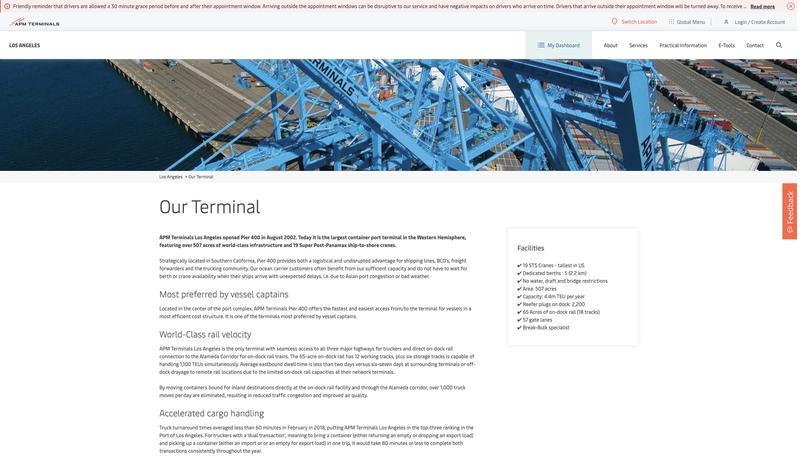Task type: vqa. For each thing, say whether or not it's contained in the screenshot.
Yard Grounded (1C32581)
no



Task type: describe. For each thing, give the bounding box(es) containing it.
to left all
[[314, 346, 319, 352]]

in down putting
[[327, 440, 331, 447]]

angeles inside apm terminals los angeles is the only terminal with seamless access to all three major highways for truckers and direct on-dock rail connection to the alameda corridor for on-dock rail trains. the 65-acre on-dock rail has 12 working tracks, plus six storage tracks is capable of handling 1,100 teus simultaneously. average eastbound dwell time is less than two days versus six-seven days at surrounding terminals or off- dock drayage to remote rail locations due to the limited on-dock rail capacities at their network terminals.
[[203, 346, 220, 352]]

availability
[[192, 273, 216, 280]]

rail up eastbound on the bottom
[[267, 353, 274, 360]]

6 ✔ from the top
[[518, 301, 522, 308]]

my dashboard
[[548, 42, 580, 49]]

services
[[630, 42, 648, 49]]

august
[[267, 234, 283, 241]]

wait
[[450, 265, 460, 272]]

strategically located in southern california, pier 400 provides both a logistical and undisrupted advantage for shipping lines, bco's, freight forwarders and the trucking community. our ocean carrier customers often benefit from our sufficient capacity and do not have to wait for berth or crane availability when their ships arrive with unexpected delays, i.e. due to asian port congestion or bad weather.
[[159, 258, 467, 280]]

no
[[523, 278, 529, 285]]

5
[[565, 270, 567, 277]]

for inside truck turnaround times averaged less than 60 minutes in february in 2018, putting apm terminals los angeles in the top-three ranking in the port of los angeles. for truckers with a 'dual transaction', meaning to bring a container (either returning an empty or dropping an export load) and picking up a container (either an import or or an empty for export load) in one trip, it would take 80 minutes or less to complete both transactions consistently throughout the year.
[[291, 440, 298, 447]]

their inside apm terminals los angeles is the only terminal with seamless access to all three major highways for truckers and direct on-dock rail connection to the alameda corridor for on-dock rail trains. the 65-acre on-dock rail has 12 working tracks, plus six storage tracks is capable of handling 1,100 teus simultaneously. average eastbound dwell time is less than two days versus six-seven days at surrounding terminals or off- dock drayage to remote rail locations due to the limited on-dock rail capacities at their network terminals.
[[341, 369, 351, 376]]

located
[[188, 258, 205, 264]]

only
[[235, 346, 244, 352]]

0 vertical spatial export
[[446, 433, 461, 439]]

practical information
[[660, 42, 707, 49]]

both inside strategically located in southern california, pier 400 provides both a logistical and undisrupted advantage for shipping lines, bco's, freight forwarders and the trucking community. our ocean carrier customers often benefit from our sufficient capacity and do not have to wait for berth or crane availability when their ships arrive with unexpected delays, i.e. due to asian port congestion or bad weather.
[[297, 258, 308, 264]]

a left 30
[[107, 2, 110, 9]]

up
[[186, 440, 192, 447]]

1 horizontal spatial los angeles link
[[159, 174, 183, 180]]

on- inside by moving containers bound for inland destinations directly at the on-dock rail facility and through the alameda corridor, over 1,000 truck moves per day are eliminated, resulting in reduced traffic congestion and improved air quality.
[[308, 385, 315, 391]]

of up structure.
[[208, 305, 212, 312]]

1 drivers from the left
[[64, 2, 79, 9]]

400 for in
[[251, 234, 260, 241]]

handling inside apm terminals los angeles is the only terminal with seamless access to all three major highways for truckers and direct on-dock rail connection to the alameda corridor for on-dock rail trains. the 65-acre on-dock rail has 12 working tracks, plus six storage tracks is capable of handling 1,100 teus simultaneously. average eastbound dwell time is less than two days versus six-seven days at surrounding terminals or off- dock drayage to remote rail locations due to the limited on-dock rail capacities at their network terminals.
[[159, 361, 179, 368]]

dock up the two
[[326, 353, 336, 360]]

meaning
[[288, 433, 307, 439]]

seamless
[[277, 346, 297, 352]]

rail up the two
[[338, 353, 345, 360]]

acre
[[307, 353, 317, 360]]

is inside located in the center of the port complex, apm terminals pier 400 offers the fastest and easiest access from/to the terminal for vessels in a most efficient cost structure. it is one of the terminals most preferred by vessel captains.
[[230, 313, 233, 320]]

feedback
[[785, 191, 795, 225]]

trains.
[[275, 353, 289, 360]]

a inside strategically located in southern california, pier 400 provides both a logistical and undisrupted advantage for shipping lines, bco's, freight forwarders and the trucking community. our ocean carrier customers often benefit from our sufficient capacity and do not have to wait for berth or crane availability when their ships arrive with unexpected delays, i.e. due to asian port congestion or bad weather.
[[309, 258, 312, 264]]

cranes.
[[380, 242, 396, 249]]

of inside ✔ 19 sts cranes - tallest in us ✔ dedicated berths : 5 (2.2 km) ✔ no water, draft and bridge restrictions ✔ area: 507 acres ✔ capacity: 4.4m teu per year ✔ reefer plugs on dock: 2,200 ✔ 65 acres of on-dock rail (18 tracks) ✔ 57 gate lanes ✔ break-bulk specialist
[[543, 309, 548, 316]]

resulting
[[227, 392, 247, 399]]

my
[[548, 42, 555, 49]]

the
[[290, 353, 298, 360]]

and down shipping
[[408, 265, 416, 272]]

login / create account
[[735, 18, 785, 25]]

through
[[361, 385, 379, 391]]

an up throughout
[[235, 440, 240, 447]]

or left the bad
[[395, 273, 400, 280]]

of inside truck turnaround times averaged less than 60 minutes in february in 2018, putting apm terminals los angeles in the top-three ranking in the port of los angeles. for truckers with a 'dual transaction', meaning to bring a container (either returning an empty or dropping an export load) and picking up a container (either an import or or an empty for export load) in one trip, it would take 80 minutes or less to complete both transactions consistently throughout the year.
[[170, 433, 175, 439]]

1 vertical spatial less
[[234, 425, 243, 432]]

world-
[[222, 242, 237, 249]]

per inside ✔ 19 sts cranes - tallest in us ✔ dedicated berths : 5 (2.2 km) ✔ no water, draft and bridge restrictions ✔ area: 507 acres ✔ capacity: 4.4m teu per year ✔ reefer plugs on dock: 2,200 ✔ 65 acres of on-dock rail (18 tracks) ✔ 57 gate lanes ✔ break-bulk specialist
[[567, 293, 574, 300]]

a left ''dual'
[[244, 433, 246, 439]]

a inside located in the center of the port complex, apm terminals pier 400 offers the fastest and easiest access from/to the terminal for vessels in a most efficient cost structure. it is one of the terminals most preferred by vessel captains.
[[469, 305, 471, 312]]

break-
[[523, 324, 538, 331]]

less inside apm terminals los angeles is the only terminal with seamless access to all three major highways for truckers and direct on-dock rail connection to the alameda corridor for on-dock rail trains. the 65-acre on-dock rail has 12 working tracks, plus six storage tracks is capable of handling 1,100 teus simultaneously. average eastbound dwell time is less than two days versus six-seven days at surrounding terminals or off- dock drayage to remote rail locations due to the limited on-dock rail capacities at their network terminals.
[[313, 361, 322, 368]]

to left "asian"
[[340, 273, 345, 280]]

1 most from the left
[[159, 313, 171, 320]]

dock left drayage
[[159, 369, 170, 376]]

port inside apm terminals los angeles opened pier 400 in august 2002. today it is the largest container port terminal in the western hemisphere, featuring over 507 acres of world-class infrastructure and 19 super post-panamax ship-to-shore cranes.
[[371, 234, 381, 241]]

year
[[575, 293, 585, 300]]

or up year.
[[258, 440, 262, 447]]

angeles inside apm terminals los angeles opened pier 400 in august 2002. today it is the largest container port terminal in the western hemisphere, featuring over 507 acres of world-class infrastructure and 19 super post-panamax ship-to-shore cranes.
[[203, 234, 222, 241]]

dwell
[[284, 361, 296, 368]]

benefit
[[327, 265, 343, 272]]

19 inside ✔ 19 sts cranes - tallest in us ✔ dedicated berths : 5 (2.2 km) ✔ no water, draft and bridge restrictions ✔ area: 507 acres ✔ capacity: 4.4m teu per year ✔ reefer plugs on dock: 2,200 ✔ 65 acres of on-dock rail (18 tracks) ✔ 57 gate lanes ✔ break-bulk specialist
[[523, 262, 528, 269]]

close alert image
[[787, 2, 795, 10]]

for inside located in the center of the port complex, apm terminals pier 400 offers the fastest and easiest access from/to the terminal for vessels in a most efficient cost structure. it is one of the terminals most preferred by vessel captains.
[[439, 305, 445, 312]]

(18
[[577, 309, 584, 316]]

2002.
[[284, 234, 297, 241]]

our inside strategically located in southern california, pier 400 provides both a logistical and undisrupted advantage for shipping lines, bco's, freight forwarders and the trucking community. our ocean carrier customers often benefit from our sufficient capacity and do not have to wait for berth or crane availability when their ships arrive with unexpected delays, i.e. due to asian port congestion or bad weather.
[[250, 265, 258, 272]]

when
[[217, 273, 229, 280]]

12
[[355, 353, 360, 360]]

apm terminals los angeles opened pier 400 in august 2002. today it is the largest container port terminal in the western hemisphere, featuring over 507 acres of world-class infrastructure and 19 super post-panamax ship-to-shore cranes.
[[159, 234, 466, 249]]

on- down dwell
[[284, 369, 292, 376]]

4 ✔ from the top
[[518, 286, 522, 292]]

1 vertical spatial at
[[335, 369, 340, 376]]

2 horizontal spatial less
[[415, 440, 423, 447]]

receive
[[727, 2, 742, 9]]

than inside truck turnaround times averaged less than 60 minutes in february in 2018, putting apm terminals los angeles in the top-three ranking in the port of los angeles. for truckers with a 'dual transaction', meaning to bring a container (either returning an empty or dropping an export load) and picking up a container (either an import or or an empty for export load) in one trip, it would take 80 minutes or less to complete both transactions consistently throughout the year.
[[244, 425, 255, 432]]

rail up capable
[[446, 346, 453, 352]]

truckers inside truck turnaround times averaged less than 60 minutes in february in 2018, putting apm terminals los angeles in the top-three ranking in the port of los angeles. for truckers with a 'dual transaction', meaning to bring a container (either returning an empty or dropping an export load) and picking up a container (either an import or or an empty for export load) in one trip, it would take 80 minutes or less to complete both transactions consistently throughout the year.
[[213, 433, 232, 439]]

57
[[523, 317, 528, 324]]

7 ✔ from the top
[[518, 309, 522, 316]]

acres for world-
[[203, 242, 215, 249]]

it inside apm terminals los angeles opened pier 400 in august 2002. today it is the largest container port terminal in the western hemisphere, featuring over 507 acres of world-class infrastructure and 19 super post-panamax ship-to-shore cranes.
[[313, 234, 316, 241]]

to down teus
[[190, 369, 195, 376]]

returning
[[369, 433, 389, 439]]

1 vertical spatial container
[[331, 433, 352, 439]]

ships
[[242, 273, 253, 280]]

moving
[[166, 385, 183, 391]]

by inside located in the center of the port complex, apm terminals pier 400 offers the fastest and easiest access from/to the terminal for vessels in a most efficient cost structure. it is one of the terminals most preferred by vessel captains.
[[316, 313, 321, 320]]

'dual
[[247, 433, 258, 439]]

bad
[[401, 273, 410, 280]]

dock inside ✔ 19 sts cranes - tallest in us ✔ dedicated berths : 5 (2.2 km) ✔ no water, draft and bridge restrictions ✔ area: 507 acres ✔ capacity: 4.4m teu per year ✔ reefer plugs on dock: 2,200 ✔ 65 acres of on-dock rail (18 tracks) ✔ 57 gate lanes ✔ break-bulk specialist
[[557, 309, 568, 316]]

and up quality.
[[352, 385, 360, 391]]

3 ✔ from the top
[[518, 278, 522, 285]]

arrive inside strategically located in southern california, pier 400 provides both a logistical and undisrupted advantage for shipping lines, bco's, freight forwarders and the trucking community. our ocean carrier customers often benefit from our sufficient capacity and do not have to wait for berth or crane availability when their ships arrive with unexpected delays, i.e. due to asian port congestion or bad weather.
[[255, 273, 267, 280]]

65-
[[299, 353, 307, 360]]

to left wait
[[444, 265, 449, 272]]

1 horizontal spatial handling
[[231, 408, 264, 419]]

dock up tracks
[[434, 346, 445, 352]]

1 appointment from the left
[[213, 2, 242, 9]]

complete
[[430, 440, 451, 447]]

or right 80
[[409, 440, 413, 447]]

acres
[[530, 309, 542, 316]]

alerts
[[786, 2, 797, 9]]

dock up eastbound on the bottom
[[255, 353, 266, 360]]

2 days from the left
[[393, 361, 403, 368]]

1 vertical spatial export
[[299, 440, 314, 447]]

our inside strategically located in southern california, pier 400 provides both a logistical and undisrupted advantage for shipping lines, bco's, freight forwarders and the trucking community. our ocean carrier customers often benefit from our sufficient capacity and do not have to wait for berth or crane availability when their ships arrive with unexpected delays, i.e. due to asian port congestion or bad weather.
[[357, 265, 364, 272]]

and left the after at the top of page
[[180, 2, 189, 9]]

over inside apm terminals los angeles opened pier 400 in august 2002. today it is the largest container port terminal in the western hemisphere, featuring over 507 acres of world-class infrastructure and 19 super post-panamax ship-to-shore cranes.
[[182, 242, 192, 249]]

one inside located in the center of the port complex, apm terminals pier 400 offers the fastest and easiest access from/to the terminal for vessels in a most efficient cost structure. it is one of the terminals most preferred by vessel captains.
[[235, 313, 243, 320]]

customers
[[289, 265, 313, 272]]

to right 'disruptive'
[[398, 2, 402, 9]]

0 vertical spatial vessel
[[230, 288, 254, 300]]

apm inside apm terminals los angeles opened pier 400 in august 2002. today it is the largest container port terminal in the western hemisphere, featuring over 507 acres of world-class infrastructure and 19 super post-panamax ship-to-shore cranes.
[[159, 234, 170, 241]]

and right service
[[429, 2, 437, 9]]

2 most from the left
[[281, 313, 292, 320]]

/
[[748, 18, 750, 25]]

in left february
[[282, 425, 286, 432]]

capable
[[451, 353, 468, 360]]

in left top-
[[407, 425, 411, 432]]

in right ranking
[[461, 425, 465, 432]]

times
[[199, 425, 212, 432]]

advantage
[[372, 258, 395, 264]]

in up efficient
[[178, 305, 182, 312]]

on- up average
[[248, 353, 255, 360]]

0 vertical spatial our
[[404, 2, 411, 9]]

february
[[288, 425, 307, 432]]

rail inside ✔ 19 sts cranes - tallest in us ✔ dedicated berths : 5 (2.2 km) ✔ no water, draft and bridge restrictions ✔ area: 507 acres ✔ capacity: 4.4m teu per year ✔ reefer plugs on dock: 2,200 ✔ 65 acres of on-dock rail (18 tracks) ✔ 57 gate lanes ✔ break-bulk specialist
[[569, 309, 576, 316]]

two
[[335, 361, 343, 368]]

service
[[412, 2, 428, 9]]

rail down the time
[[304, 369, 311, 376]]

trip,
[[342, 440, 351, 447]]

0 horizontal spatial empty
[[276, 440, 290, 447]]

in left 2018, on the left of the page
[[309, 425, 313, 432]]

on inside ✔ 19 sts cranes - tallest in us ✔ dedicated berths : 5 (2.2 km) ✔ no water, draft and bridge restrictions ✔ area: 507 acres ✔ capacity: 4.4m teu per year ✔ reefer plugs on dock: 2,200 ✔ 65 acres of on-dock rail (18 tracks) ✔ 57 gate lanes ✔ break-bulk specialist
[[552, 301, 558, 308]]

0 vertical spatial have
[[438, 2, 449, 9]]

easiest
[[358, 305, 374, 312]]

forwarders
[[159, 265, 184, 272]]

will
[[675, 2, 683, 9]]

port inside located in the center of the port complex, apm terminals pier 400 offers the fastest and easiest access from/to the terminal for vessels in a most efficient cost structure. it is one of the terminals most preferred by vessel captains.
[[222, 305, 232, 312]]

507 for area:
[[535, 286, 544, 292]]

2 that from the left
[[573, 2, 582, 9]]

1 horizontal spatial on
[[537, 2, 543, 9]]

is right tracks
[[446, 353, 450, 360]]

0 vertical spatial los angeles link
[[9, 41, 40, 49]]

a right bring on the bottom left
[[327, 433, 329, 439]]

on- down all
[[318, 353, 326, 360]]

one inside truck turnaround times averaged less than 60 minutes in february in 2018, putting apm terminals los angeles in the top-three ranking in the port of los angeles. for truckers with a 'dual transaction', meaning to bring a container (either returning an empty or dropping an export load) and picking up a container (either an import or or an empty for export load) in one trip, it would take 80 minutes or less to complete both transactions consistently throughout the year.
[[332, 440, 341, 447]]

4.4m
[[544, 293, 556, 300]]

truck
[[159, 425, 172, 432]]

logistical
[[313, 258, 333, 264]]

alameda inside apm terminals los angeles is the only terminal with seamless access to all three major highways for truckers and direct on-dock rail connection to the alameda corridor for on-dock rail trains. the 65-acre on-dock rail has 12 working tracks, plus six storage tracks is capable of handling 1,100 teus simultaneously. average eastbound dwell time is less than two days versus six-seven days at surrounding terminals or off- dock drayage to remote rail locations due to the limited on-dock rail capacities at their network terminals.
[[200, 353, 219, 360]]

0 vertical spatial terminal
[[196, 174, 213, 180]]

1 outside from the left
[[281, 2, 298, 9]]

preferred inside located in the center of the port complex, apm terminals pier 400 offers the fastest and easiest access from/to the terminal for vessels in a most efficient cost structure. it is one of the terminals most preferred by vessel captains.
[[294, 313, 315, 320]]

or down transaction',
[[263, 440, 268, 447]]

1 vertical spatial terminal
[[191, 194, 260, 218]]

with inside apm terminals los angeles is the only terminal with seamless access to all three major highways for truckers and direct on-dock rail connection to the alameda corridor for on-dock rail trains. the 65-acre on-dock rail has 12 working tracks, plus six storage tracks is capable of handling 1,100 teus simultaneously. average eastbound dwell time is less than two days versus six-seven days at surrounding terminals or off- dock drayage to remote rail locations due to the limited on-dock rail capacities at their network terminals.
[[266, 346, 275, 352]]

1 horizontal spatial (either
[[353, 433, 367, 439]]

1 vertical spatial our
[[159, 194, 187, 218]]

the inside strategically located in southern california, pier 400 provides both a logistical and undisrupted advantage for shipping lines, bco's, freight forwarders and the trucking community. our ocean carrier customers often benefit from our sufficient capacity and do not have to wait for berth or crane availability when their ships arrive with unexpected delays, i.e. due to asian port congestion or bad weather.
[[195, 265, 202, 272]]

three inside apm terminals los angeles is the only terminal with seamless access to all three major highways for truckers and direct on-dock rail connection to the alameda corridor for on-dock rail trains. the 65-acre on-dock rail has 12 working tracks, plus six storage tracks is capable of handling 1,100 teus simultaneously. average eastbound dwell time is less than two days versus six-seven days at surrounding terminals or off- dock drayage to remote rail locations due to the limited on-dock rail capacities at their network terminals.
[[327, 346, 339, 352]]

california,
[[233, 258, 256, 264]]

0 horizontal spatial on
[[489, 2, 495, 9]]

0 horizontal spatial (either
[[219, 440, 233, 447]]

putting
[[327, 425, 343, 432]]

pier for opened
[[241, 234, 250, 241]]

dedicated
[[523, 270, 545, 277]]

2 outside from the left
[[598, 2, 614, 9]]

often
[[314, 265, 326, 272]]

0 vertical spatial by
[[219, 288, 228, 300]]

2 horizontal spatial at
[[405, 361, 409, 368]]

network
[[353, 369, 371, 376]]

1 horizontal spatial load)
[[462, 433, 473, 439]]

opened
[[223, 234, 240, 241]]

is inside apm terminals los angeles opened pier 400 in august 2002. today it is the largest container port terminal in the western hemisphere, featuring over 507 acres of world-class infrastructure and 19 super post-panamax ship-to-shore cranes.
[[317, 234, 321, 241]]

19 inside apm terminals los angeles opened pier 400 in august 2002. today it is the largest container port terminal in the western hemisphere, featuring over 507 acres of world-class infrastructure and 19 super post-panamax ship-to-shore cranes.
[[293, 242, 298, 249]]

picking
[[169, 440, 185, 447]]

than inside apm terminals los angeles is the only terminal with seamless access to all three major highways for truckers and direct on-dock rail connection to the alameda corridor for on-dock rail trains. the 65-acre on-dock rail has 12 working tracks, plus six storage tracks is capable of handling 1,100 teus simultaneously. average eastbound dwell time is less than two days versus six-seven days at surrounding terminals or off- dock drayage to remote rail locations due to the limited on-dock rail capacities at their network terminals.
[[323, 361, 333, 368]]

simultaneously.
[[204, 361, 239, 368]]

due inside apm terminals los angeles is the only terminal with seamless access to all three major highways for truckers and direct on-dock rail connection to the alameda corridor for on-dock rail trains. the 65-acre on-dock rail has 12 working tracks, plus six storage tracks is capable of handling 1,100 teus simultaneously. average eastbound dwell time is less than two days versus six-seven days at surrounding terminals or off- dock drayage to remote rail locations due to the limited on-dock rail capacities at their network terminals.
[[243, 369, 252, 376]]

terminals inside apm terminals los angeles is the only terminal with seamless access to all three major highways for truckers and direct on-dock rail connection to the alameda corridor for on-dock rail trains. the 65-acre on-dock rail has 12 working tracks, plus six storage tracks is capable of handling 1,100 teus simultaneously. average eastbound dwell time is less than two days versus six-seven days at surrounding terminals or off- dock drayage to remote rail locations due to the limited on-dock rail capacities at their network terminals.
[[171, 346, 193, 352]]

terminals inside truck turnaround times averaged less than 60 minutes in february in 2018, putting apm terminals los angeles in the top-three ranking in the port of los angeles. for truckers with a 'dual transaction', meaning to bring a container (either returning an empty or dropping an export load) and picking up a container (either an import or or an empty for export load) in one trip, it would take 80 minutes or less to complete both transactions consistently throughout the year.
[[356, 425, 378, 432]]

is down acre
[[309, 361, 312, 368]]

or down forwarders
[[173, 273, 177, 280]]

over inside by moving containers bound for inland destinations directly at the on-dock rail facility and through the alameda corridor, over 1,000 truck moves per day are eliminated, resulting in reduced traffic congestion and improved air quality.
[[429, 385, 439, 391]]

western
[[417, 234, 436, 241]]

in left western at the right of page
[[403, 234, 407, 241]]

major
[[340, 346, 353, 352]]

directly
[[275, 385, 292, 391]]

feedback button
[[783, 184, 797, 240]]

400 for provides
[[267, 258, 276, 264]]

their up switch
[[615, 2, 626, 9]]

2 ✔ from the top
[[518, 270, 522, 277]]

or left dropping
[[413, 433, 417, 439]]

drayage
[[171, 369, 189, 376]]

0 horizontal spatial preferred
[[181, 288, 217, 300]]

off-
[[467, 361, 476, 368]]

is up corridor
[[222, 346, 225, 352]]

air
[[345, 392, 350, 399]]

berth
[[159, 273, 172, 280]]

an down transaction',
[[269, 440, 275, 447]]

on- up tracks
[[426, 346, 434, 352]]

alameda inside by moving containers bound for inland destinations directly at the on-dock rail facility and through the alameda corridor, over 1,000 truck moves per day are eliminated, resulting in reduced traffic congestion and improved air quality.
[[389, 385, 408, 391]]

information
[[680, 42, 707, 49]]

terminals inside apm terminals los angeles opened pier 400 in august 2002. today it is the largest container port terminal in the western hemisphere, featuring over 507 acres of world-class infrastructure and 19 super post-panamax ship-to-shore cranes.
[[171, 234, 194, 241]]

it inside truck turnaround times averaged less than 60 minutes in february in 2018, putting apm terminals los angeles in the top-three ranking in the port of los angeles. for truckers with a 'dual transaction', meaning to bring a container (either returning an empty or dropping an export load) and picking up a container (either an import or or an empty for export load) in one trip, it would take 80 minutes or less to complete both transactions consistently throughout the year.
[[352, 440, 355, 447]]

eliminated,
[[201, 392, 226, 399]]

largest
[[331, 234, 347, 241]]

with inside truck turnaround times averaged less than 60 minutes in february in 2018, putting apm terminals los angeles in the top-three ranking in the port of los angeles. for truckers with a 'dual transaction', meaning to bring a container (either returning an empty or dropping an export load) and picking up a container (either an import or or an empty for export load) in one trip, it would take 80 minutes or less to complete both transactions consistently throughout the year.
[[233, 433, 243, 439]]

corridor,
[[410, 385, 428, 391]]

0 vertical spatial minutes
[[263, 425, 281, 432]]

30
[[111, 2, 117, 9]]

dock down the time
[[292, 369, 302, 376]]

rail inside by moving containers bound for inland destinations directly at the on-dock rail facility and through the alameda corridor, over 1,000 truck moves per day are eliminated, resulting in reduced traffic congestion and improved air quality.
[[327, 385, 334, 391]]

2 drivers from the left
[[496, 2, 511, 9]]

read more button
[[751, 2, 775, 10]]

2 horizontal spatial arrive
[[584, 2, 596, 9]]

8 ✔ from the top
[[518, 317, 522, 324]]

and inside located in the center of the port complex, apm terminals pier 400 offers the fastest and easiest access from/to the terminal for vessels in a most efficient cost structure. it is one of the terminals most preferred by vessel captains.
[[349, 305, 357, 312]]

lanes
[[540, 317, 552, 324]]

to down average
[[253, 369, 257, 376]]

in right vessels
[[464, 305, 468, 312]]

with inside strategically located in southern california, pier 400 provides both a logistical and undisrupted advantage for shipping lines, bco's, freight forwarders and the trucking community. our ocean carrier customers often benefit from our sufficient capacity and do not have to wait for berth or crane availability when their ships arrive with unexpected delays, i.e. due to asian port congestion or bad weather.
[[269, 273, 278, 280]]

three inside truck turnaround times averaged less than 60 minutes in february in 2018, putting apm terminals los angeles in the top-three ranking in the port of los angeles. for truckers with a 'dual transaction', meaning to bring a container (either returning an empty or dropping an export load) and picking up a container (either an import or or an empty for export load) in one trip, it would take 80 minutes or less to complete both transactions consistently throughout the year.
[[430, 425, 442, 432]]

turnaround
[[173, 425, 198, 432]]

and up benefit
[[334, 258, 342, 264]]

more
[[763, 3, 775, 9]]

and up "crane"
[[185, 265, 193, 272]]



Task type: locate. For each thing, give the bounding box(es) containing it.
0 horizontal spatial 19
[[293, 242, 298, 249]]

and inside truck turnaround times averaged less than 60 minutes in february in 2018, putting apm terminals los angeles in the top-three ranking in the port of los angeles. for truckers with a 'dual transaction', meaning to bring a container (either returning an empty or dropping an export load) and picking up a container (either an import or or an empty for export load) in one trip, it would take 80 minutes or less to complete both transactions consistently throughout the year.
[[159, 440, 168, 447]]

0 horizontal spatial acres
[[203, 242, 215, 249]]

1 vertical spatial both
[[453, 440, 463, 447]]

captains.
[[337, 313, 357, 320]]

complex,
[[233, 305, 253, 312]]

0 horizontal spatial our
[[357, 265, 364, 272]]

pier up ocean
[[257, 258, 265, 264]]

✔ left break-
[[518, 324, 522, 331]]

1 horizontal spatial our
[[404, 2, 411, 9]]

1 horizontal spatial access
[[375, 305, 390, 312]]

an up complete
[[440, 433, 445, 439]]

access inside apm terminals los angeles is the only terminal with seamless access to all three major highways for truckers and direct on-dock rail connection to the alameda corridor for on-dock rail trains. the 65-acre on-dock rail has 12 working tracks, plus six storage tracks is capable of handling 1,100 teus simultaneously. average eastbound dwell time is less than two days versus six-seven days at surrounding terminals or off- dock drayage to remote rail locations due to the limited on-dock rail capacities at their network terminals.
[[298, 346, 313, 352]]

rail down structure.
[[208, 329, 220, 340]]

1 vertical spatial per
[[175, 392, 182, 399]]

1 horizontal spatial at
[[335, 369, 340, 376]]

2 horizontal spatial terminal
[[419, 305, 438, 312]]

plus
[[396, 353, 405, 360]]

acres inside apm terminals los angeles opened pier 400 in august 2002. today it is the largest container port terminal in the western hemisphere, featuring over 507 acres of world-class infrastructure and 19 super post-panamax ship-to-shore cranes.
[[203, 242, 215, 249]]

0 horizontal spatial over
[[182, 242, 192, 249]]

and inside apm terminals los angeles is the only terminal with seamless access to all three major highways for truckers and direct on-dock rail connection to the alameda corridor for on-dock rail trains. the 65-acre on-dock rail has 12 working tracks, plus six storage tracks is capable of handling 1,100 teus simultaneously. average eastbound dwell time is less than two days versus six-seven days at surrounding terminals or off- dock drayage to remote rail locations due to the limited on-dock rail capacities at their network terminals.
[[403, 346, 411, 352]]

one left trip,
[[332, 440, 341, 447]]

1 horizontal spatial are
[[193, 392, 200, 399]]

container down for at bottom left
[[197, 440, 218, 447]]

los inside apm terminals los angeles is the only terminal with seamless access to all three major highways for truckers and direct on-dock rail connection to the alameda corridor for on-dock rail trains. the 65-acre on-dock rail has 12 working tracks, plus six storage tracks is capable of handling 1,100 teus simultaneously. average eastbound dwell time is less than two days versus six-seven days at surrounding terminals or off- dock drayage to remote rail locations due to the limited on-dock rail capacities at their network terminals.
[[194, 346, 202, 352]]

capacity:
[[523, 293, 543, 300]]

is
[[317, 234, 321, 241], [230, 313, 233, 320], [222, 346, 225, 352], [446, 353, 450, 360], [309, 361, 312, 368]]

in inside strategically located in southern california, pier 400 provides both a logistical and undisrupted advantage for shipping lines, bco's, freight forwarders and the trucking community. our ocean carrier customers often benefit from our sufficient capacity and do not have to wait for berth or crane availability when their ships arrive with unexpected delays, i.e. due to asian port congestion or bad weather.
[[206, 258, 210, 264]]

los angeles
[[9, 42, 40, 48]]

400 up infrastructure
[[251, 234, 260, 241]]

0 horizontal spatial los angeles link
[[9, 41, 40, 49]]

1 vertical spatial our
[[357, 265, 364, 272]]

congestion down the directly
[[287, 392, 312, 399]]

los angeles > our terminal
[[159, 174, 213, 180]]

their right the after at the top of page
[[202, 2, 212, 9]]

acres inside ✔ 19 sts cranes - tallest in us ✔ dedicated berths : 5 (2.2 km) ✔ no water, draft and bridge restrictions ✔ area: 507 acres ✔ capacity: 4.4m teu per year ✔ reefer plugs on dock: 2,200 ✔ 65 acres of on-dock rail (18 tracks) ✔ 57 gate lanes ✔ break-bulk specialist
[[545, 286, 557, 292]]

due down average
[[243, 369, 252, 376]]

1 vertical spatial than
[[244, 425, 255, 432]]

rail down simultaneously.
[[213, 369, 220, 376]]

or left off-
[[461, 361, 466, 368]]

0 horizontal spatial handling
[[159, 361, 179, 368]]

located in the center of the port complex, apm terminals pier 400 offers the fastest and easiest access from/to the terminal for vessels in a most efficient cost structure. it is one of the terminals most preferred by vessel captains.
[[159, 305, 471, 320]]

undisrupted
[[344, 258, 371, 264]]

400 up ocean
[[267, 258, 276, 264]]

19
[[293, 242, 298, 249], [523, 262, 528, 269]]

bring
[[314, 433, 326, 439]]

1 days from the left
[[344, 361, 355, 368]]

windows
[[338, 2, 357, 9]]

1,100
[[180, 361, 191, 368]]

and left improved
[[313, 392, 321, 399]]

dock: 2,200
[[559, 301, 585, 308]]

507 inside ✔ 19 sts cranes - tallest in us ✔ dedicated berths : 5 (2.2 km) ✔ no water, draft and bridge restrictions ✔ area: 507 acres ✔ capacity: 4.4m teu per year ✔ reefer plugs on dock: 2,200 ✔ 65 acres of on-dock rail (18 tracks) ✔ 57 gate lanes ✔ break-bulk specialist
[[535, 286, 544, 292]]

alameda up teus
[[200, 353, 219, 360]]

0 vertical spatial with
[[269, 273, 278, 280]]

terminals down 'captains'
[[259, 313, 280, 320]]

2 vertical spatial 400
[[298, 305, 308, 312]]

terminal inside apm terminals los angeles is the only terminal with seamless access to all three major highways for truckers and direct on-dock rail connection to the alameda corridor for on-dock rail trains. the 65-acre on-dock rail has 12 working tracks, plus six storage tracks is capable of handling 1,100 teus simultaneously. average eastbound dwell time is less than two days versus six-seven days at surrounding terminals or off- dock drayage to remote rail locations due to the limited on-dock rail capacities at their network terminals.
[[246, 346, 265, 352]]

1 that from the left
[[53, 2, 63, 9]]

to down dropping
[[424, 440, 429, 447]]

per inside by moving containers bound for inland destinations directly at the on-dock rail facility and through the alameda corridor, over 1,000 truck moves per day are eliminated, resulting in reduced traffic congestion and improved air quality.
[[175, 392, 182, 399]]

their
[[202, 2, 212, 9], [615, 2, 626, 9], [230, 273, 241, 280], [341, 369, 351, 376]]

0 horizontal spatial terminals
[[259, 313, 280, 320]]

congestion inside strategically located in southern california, pier 400 provides both a logistical and undisrupted advantage for shipping lines, bco's, freight forwarders and the trucking community. our ocean carrier customers often benefit from our sufficient capacity and do not have to wait for berth or crane availability when their ships arrive with unexpected delays, i.e. due to asian port congestion or bad weather.
[[370, 273, 394, 280]]

an
[[391, 433, 396, 439], [440, 433, 445, 439], [235, 440, 240, 447], [269, 440, 275, 447]]

e-tools button
[[719, 31, 735, 59]]

not
[[424, 265, 432, 272]]

1 vertical spatial 507
[[535, 286, 544, 292]]

pier for california,
[[257, 258, 265, 264]]

due inside strategically located in southern california, pier 400 provides both a logistical and undisrupted advantage for shipping lines, bco's, freight forwarders and the trucking community. our ocean carrier customers often benefit from our sufficient capacity and do not have to wait for berth or crane availability when their ships arrive with unexpected delays, i.e. due to asian port congestion or bad weather.
[[330, 273, 339, 280]]

1 horizontal spatial appointment
[[308, 2, 337, 9]]

terminals down 'captains'
[[266, 305, 287, 312]]

appointment left windows
[[308, 2, 337, 9]]

with up trains.
[[266, 346, 275, 352]]

on- down capacities
[[308, 385, 315, 391]]

1 horizontal spatial 400
[[267, 258, 276, 264]]

import
[[241, 440, 256, 447]]

0 horizontal spatial days
[[344, 361, 355, 368]]

pier inside apm terminals los angeles opened pier 400 in august 2002. today it is the largest container port terminal in the western hemisphere, featuring over 507 acres of world-class infrastructure and 19 super post-panamax ship-to-shore cranes.
[[241, 234, 250, 241]]

apm inside located in the center of the port complex, apm terminals pier 400 offers the fastest and easiest access from/to the terminal for vessels in a most efficient cost structure. it is one of the terminals most preferred by vessel captains.
[[254, 305, 265, 312]]

400 inside strategically located in southern california, pier 400 provides both a logistical and undisrupted advantage for shipping lines, bco's, freight forwarders and the trucking community. our ocean carrier customers often benefit from our sufficient capacity and do not have to wait for berth or crane availability when their ships arrive with unexpected delays, i.e. due to asian port congestion or bad weather.
[[267, 258, 276, 264]]

handling down "connection"
[[159, 361, 179, 368]]

1 vertical spatial acres
[[545, 286, 557, 292]]

0 vertical spatial handling
[[159, 361, 179, 368]]

0 horizontal spatial appointment
[[213, 2, 242, 9]]

✔ left no at the bottom
[[518, 278, 522, 285]]

their down the two
[[341, 369, 351, 376]]

for up tracks,
[[376, 346, 382, 352]]

2 horizontal spatial pier
[[289, 305, 297, 312]]

terminal right only
[[246, 346, 265, 352]]

minutes right 80
[[389, 440, 408, 447]]

read more
[[751, 3, 775, 9]]

corridor
[[221, 353, 239, 360]]

their inside strategically located in southern california, pier 400 provides both a logistical and undisrupted advantage for shipping lines, bco's, freight forwarders and the trucking community. our ocean carrier customers often benefit from our sufficient capacity and do not have to wait for berth or crane availability when their ships arrive with unexpected delays, i.e. due to asian port congestion or bad weather.
[[230, 273, 241, 280]]

limited
[[267, 369, 283, 376]]

of inside apm terminals los angeles is the only terminal with seamless access to all three major highways for truckers and direct on-dock rail connection to the alameda corridor for on-dock rail trains. the 65-acre on-dock rail has 12 working tracks, plus six storage tracks is capable of handling 1,100 teus simultaneously. average eastbound dwell time is less than two days versus six-seven days at surrounding terminals or off- dock drayage to remote rail locations due to the limited on-dock rail capacities at their network terminals.
[[470, 353, 474, 360]]

most down 'captains'
[[281, 313, 292, 320]]

draft
[[545, 278, 556, 285]]

2 be from the left
[[684, 2, 690, 9]]

less up capacities
[[313, 361, 322, 368]]

1 vertical spatial by
[[316, 313, 321, 320]]

seven
[[379, 361, 392, 368]]

container inside apm terminals los angeles opened pier 400 in august 2002. today it is the largest container port terminal in the western hemisphere, featuring over 507 acres of world-class infrastructure and 19 super post-panamax ship-to-shore cranes.
[[348, 234, 370, 241]]

less down dropping
[[415, 440, 423, 447]]

one down complex,
[[235, 313, 243, 320]]

terminal inside apm terminals los angeles opened pier 400 in august 2002. today it is the largest container port terminal in the western hemisphere, featuring over 507 acres of world-class infrastructure and 19 super post-panamax ship-to-shore cranes.
[[382, 234, 402, 241]]

0 horizontal spatial vessel
[[230, 288, 254, 300]]

located
[[159, 305, 177, 312]]

inland
[[232, 385, 245, 391]]

be
[[368, 2, 373, 9], [684, 2, 690, 9]]

400 inside located in the center of the port complex, apm terminals pier 400 offers the fastest and easiest access from/to the terminal for vessels in a most efficient cost structure. it is one of the terminals most preferred by vessel captains.
[[298, 305, 308, 312]]

acres down draft
[[545, 286, 557, 292]]

pier inside located in the center of the port complex, apm terminals pier 400 offers the fastest and easiest access from/to the terminal for vessels in a most efficient cost structure. it is one of the terminals most preferred by vessel captains.
[[289, 305, 297, 312]]

on- inside ✔ 19 sts cranes - tallest in us ✔ dedicated berths : 5 (2.2 km) ✔ no water, draft and bridge restrictions ✔ area: 507 acres ✔ capacity: 4.4m teu per year ✔ reefer plugs on dock: 2,200 ✔ 65 acres of on-dock rail (18 tracks) ✔ 57 gate lanes ✔ break-bulk specialist
[[549, 309, 557, 316]]

both inside truck turnaround times averaged less than 60 minutes in february in 2018, putting apm terminals los angeles in the top-three ranking in the port of los angeles. for truckers with a 'dual transaction', meaning to bring a container (either returning an empty or dropping an export load) and picking up a container (either an import or or an empty for export load) in one trip, it would take 80 minutes or less to complete both transactions consistently throughout the year.
[[453, 440, 463, 447]]

accelerated cargo handling
[[159, 408, 264, 419]]

direct
[[412, 346, 425, 352]]

terminals inside located in the center of the port complex, apm terminals pier 400 offers the fastest and easiest access from/to the terminal for vessels in a most efficient cost structure. it is one of the terminals most preferred by vessel captains.
[[266, 305, 287, 312]]

unexpected
[[280, 273, 306, 280]]

0 horizontal spatial that
[[53, 2, 63, 9]]

period
[[149, 2, 163, 9]]

1 vertical spatial truckers
[[213, 433, 232, 439]]

terminal inside located in the center of the port complex, apm terminals pier 400 offers the fastest and easiest access from/to the terminal for vessels in a most efficient cost structure. it is one of the terminals most preferred by vessel captains.
[[419, 305, 438, 312]]

vessel up complex,
[[230, 288, 254, 300]]

most
[[159, 288, 179, 300]]

three right all
[[327, 346, 339, 352]]

2 vertical spatial less
[[415, 440, 423, 447]]

access
[[375, 305, 390, 312], [298, 346, 313, 352]]

0 vertical spatial truckers
[[383, 346, 402, 352]]

from
[[345, 265, 356, 272]]

today
[[298, 234, 312, 241]]

9 ✔ from the top
[[518, 324, 522, 331]]

2 vertical spatial container
[[197, 440, 218, 447]]

0 vertical spatial load)
[[462, 433, 473, 439]]

for down only
[[240, 353, 246, 360]]

✔
[[518, 262, 522, 269], [518, 270, 522, 277], [518, 278, 522, 285], [518, 286, 522, 292], [518, 293, 522, 300], [518, 301, 522, 308], [518, 309, 522, 316], [518, 317, 522, 324], [518, 324, 522, 331]]

0 vertical spatial less
[[313, 361, 322, 368]]

an right returning
[[391, 433, 396, 439]]

have inside strategically located in southern california, pier 400 provides both a logistical and undisrupted advantage for shipping lines, bco's, freight forwarders and the trucking community. our ocean carrier customers often benefit from our sufficient capacity and do not have to wait for berth or crane availability when their ships arrive with unexpected delays, i.e. due to asian port congestion or bad weather.
[[433, 265, 443, 272]]

1 horizontal spatial one
[[332, 440, 341, 447]]

by moving containers bound for inland destinations directly at the on-dock rail facility and through the alameda corridor, over 1,000 truck moves per day are eliminated, resulting in reduced traffic congestion and improved air quality.
[[159, 385, 466, 399]]

0 horizontal spatial it
[[313, 234, 316, 241]]

for inside by moving containers bound for inland destinations directly at the on-dock rail facility and through the alameda corridor, over 1,000 truck moves per day are eliminated, resulting in reduced traffic congestion and improved air quality.
[[224, 385, 230, 391]]

by
[[159, 385, 165, 391]]

port inside strategically located in southern california, pier 400 provides both a logistical and undisrupted advantage for shipping lines, bco's, freight forwarders and the trucking community. our ocean carrier customers often benefit from our sufficient capacity and do not have to wait for berth or crane availability when their ships arrive with unexpected delays, i.e. due to asian port congestion or bad weather.
[[359, 273, 369, 280]]

export
[[446, 433, 461, 439], [299, 440, 314, 447]]

for left vessels
[[439, 305, 445, 312]]

1 horizontal spatial empty
[[397, 433, 412, 439]]

0 horizontal spatial are
[[81, 2, 88, 9]]

0 vertical spatial 507
[[193, 242, 202, 249]]

from/to
[[391, 305, 409, 312]]

facility
[[335, 385, 351, 391]]

1 horizontal spatial over
[[429, 385, 439, 391]]

it
[[225, 313, 229, 320]]

0 horizontal spatial export
[[299, 440, 314, 447]]

than up capacities
[[323, 361, 333, 368]]

access inside located in the center of the port complex, apm terminals pier 400 offers the fastest and easiest access from/to the terminal for vessels in a most efficient cost structure. it is one of the terminals most preferred by vessel captains.
[[375, 305, 390, 312]]

2 horizontal spatial our
[[250, 265, 258, 272]]

dock inside by moving containers bound for inland destinations directly at the on-dock rail facility and through the alameda corridor, over 1,000 truck moves per day are eliminated, resulting in reduced traffic congestion and improved air quality.
[[315, 385, 326, 391]]

1 vertical spatial 400
[[267, 258, 276, 264]]

507 up 'located'
[[193, 242, 202, 249]]

congestion inside by moving containers bound for inland destinations directly at the on-dock rail facility and through the alameda corridor, over 1,000 truck moves per day are eliminated, resulting in reduced traffic congestion and improved air quality.
[[287, 392, 312, 399]]

and down "port"
[[159, 440, 168, 447]]

to left bring on the bottom left
[[308, 433, 313, 439]]

1 vertical spatial handling
[[231, 408, 264, 419]]

2 appointment from the left
[[308, 2, 337, 9]]

1 horizontal spatial that
[[573, 2, 582, 9]]

1 vertical spatial have
[[433, 265, 443, 272]]

averaged
[[213, 425, 233, 432]]

access right easiest on the bottom of page
[[375, 305, 390, 312]]

at inside by moving containers bound for inland destinations directly at the on-dock rail facility and through the alameda corridor, over 1,000 truck moves per day are eliminated, resulting in reduced traffic congestion and improved air quality.
[[293, 385, 298, 391]]

(either
[[353, 433, 367, 439], [219, 440, 233, 447]]

in inside ✔ 19 sts cranes - tallest in us ✔ dedicated berths : 5 (2.2 km) ✔ no water, draft and bridge restrictions ✔ area: 507 acres ✔ capacity: 4.4m teu per year ✔ reefer plugs on dock: 2,200 ✔ 65 acres of on-dock rail (18 tracks) ✔ 57 gate lanes ✔ break-bulk specialist
[[573, 262, 577, 269]]

apm inside truck turnaround times averaged less than 60 minutes in february in 2018, putting apm terminals los angeles in the top-three ranking in the port of los angeles. for truckers with a 'dual transaction', meaning to bring a container (either returning an empty or dropping an export load) and picking up a container (either an import or or an empty for export load) in one trip, it would take 80 minutes or less to complete both transactions consistently throughout the year.
[[345, 425, 355, 432]]

featuring
[[159, 242, 181, 249]]

0 horizontal spatial one
[[235, 313, 243, 320]]

1 be from the left
[[368, 2, 373, 9]]

their down community.
[[230, 273, 241, 280]]

over right the featuring on the bottom of page
[[182, 242, 192, 249]]

global menu
[[677, 18, 705, 25]]

terminal
[[382, 234, 402, 241], [419, 305, 438, 312], [246, 346, 265, 352]]

507 for over
[[193, 242, 202, 249]]

0 vertical spatial terminals
[[259, 313, 280, 320]]

crane
[[179, 273, 191, 280]]

at down six
[[405, 361, 409, 368]]

are left allowed
[[81, 2, 88, 9]]

our
[[189, 174, 195, 180], [159, 194, 187, 218], [250, 265, 258, 272]]

19 left sts
[[523, 262, 528, 269]]

(2.2
[[569, 270, 577, 277]]

0 vertical spatial terminal
[[382, 234, 402, 241]]

class
[[237, 242, 249, 249]]

in left reduced
[[248, 392, 252, 399]]

than up ''dual'
[[244, 425, 255, 432]]

0 vertical spatial both
[[297, 258, 308, 264]]

1 vertical spatial over
[[429, 385, 439, 391]]

sufficient
[[365, 265, 387, 272]]

apm inside apm terminals los angeles is the only terminal with seamless access to all three major highways for truckers and direct on-dock rail connection to the alameda corridor for on-dock rail trains. the 65-acre on-dock rail has 12 working tracks, plus six storage tracks is capable of handling 1,100 teus simultaneously. average eastbound dwell time is less than two days versus six-seven days at surrounding terminals or off- dock drayage to remote rail locations due to the limited on-dock rail capacities at their network terminals.
[[159, 346, 170, 352]]

it up post-
[[313, 234, 316, 241]]

0 horizontal spatial most
[[159, 313, 171, 320]]

at down the two
[[335, 369, 340, 376]]

0 horizontal spatial less
[[234, 425, 243, 432]]

future
[[744, 2, 758, 9]]

for right wait
[[461, 265, 467, 272]]

create
[[751, 18, 766, 25]]

1 horizontal spatial days
[[393, 361, 403, 368]]

✔ left sts
[[518, 262, 522, 269]]

terminals inside located in the center of the port complex, apm terminals pier 400 offers the fastest and easiest access from/to the terminal for vessels in a most efficient cost structure. it is one of the terminals most preferred by vessel captains.
[[259, 313, 280, 320]]

minute
[[118, 2, 134, 9]]

1 vertical spatial 19
[[523, 262, 528, 269]]

1 horizontal spatial arrive
[[523, 2, 536, 9]]

0 horizontal spatial by
[[219, 288, 228, 300]]

0 vertical spatial one
[[235, 313, 243, 320]]

✔ left reefer
[[518, 301, 522, 308]]

0 horizontal spatial be
[[368, 2, 373, 9]]

1 vertical spatial minutes
[[389, 440, 408, 447]]

by down offers
[[316, 313, 321, 320]]

of up off-
[[470, 353, 474, 360]]

the
[[299, 2, 307, 9], [322, 234, 330, 241], [408, 234, 416, 241], [195, 265, 202, 272], [184, 305, 191, 312], [213, 305, 221, 312], [323, 305, 331, 312], [410, 305, 417, 312], [250, 313, 257, 320], [226, 346, 234, 352], [191, 353, 199, 360], [259, 369, 266, 376], [299, 385, 306, 391], [380, 385, 388, 391], [412, 425, 419, 432], [466, 425, 474, 432], [243, 448, 250, 455]]

0 vertical spatial over
[[182, 242, 192, 249]]

1 horizontal spatial acres
[[545, 286, 557, 292]]

and inside apm terminals los angeles opened pier 400 in august 2002. today it is the largest container port terminal in the western hemisphere, featuring over 507 acres of world-class infrastructure and 19 super post-panamax ship-to-shore cranes.
[[284, 242, 292, 249]]

improved
[[323, 392, 344, 399]]

0 horizontal spatial outside
[[281, 2, 298, 9]]

and up captains.
[[349, 305, 357, 312]]

to up 1,100
[[185, 353, 190, 360]]

2 horizontal spatial on
[[552, 301, 558, 308]]

reduced
[[253, 392, 271, 399]]

post-
[[314, 242, 326, 249]]

1 horizontal spatial pier
[[257, 258, 265, 264]]

0 vertical spatial congestion
[[370, 273, 394, 280]]

arrive right who
[[523, 2, 536, 9]]

port
[[159, 433, 169, 439]]

do
[[417, 265, 423, 272]]

cranes
[[539, 262, 553, 269]]

are inside by moving containers bound for inland destinations directly at the on-dock rail facility and through the alameda corridor, over 1,000 truck moves per day are eliminated, resulting in reduced traffic congestion and improved air quality.
[[193, 392, 200, 399]]

dropping
[[419, 433, 439, 439]]

of up lanes
[[543, 309, 548, 316]]

(either up would
[[353, 433, 367, 439]]

0 vertical spatial at
[[405, 361, 409, 368]]

both up customers
[[297, 258, 308, 264]]

acres for capacity:
[[545, 286, 557, 292]]

5 ✔ from the top
[[518, 293, 522, 300]]

3 appointment from the left
[[627, 2, 656, 9]]

in up trucking
[[206, 258, 210, 264]]

ranking
[[443, 425, 460, 432]]

outside
[[281, 2, 298, 9], [598, 2, 614, 9]]

drivers
[[556, 2, 572, 9]]

in up infrastructure
[[261, 234, 266, 241]]

0 vertical spatial pier
[[241, 234, 250, 241]]

pier left offers
[[289, 305, 297, 312]]

1 horizontal spatial minutes
[[389, 440, 408, 447]]

0 vertical spatial than
[[323, 361, 333, 368]]

year.
[[252, 448, 262, 455]]

friendly reminder that drivers are allowed a 30 minute grace period before and after their appointment window. arriving outside the appointment windows can be disruptive to our service and have negative impacts on drivers who arrive on time. drivers that arrive outside their appointment window will be turned away. to receive future operational alerts
[[13, 2, 797, 9]]

or inside apm terminals los angeles is the only terminal with seamless access to all three major highways for truckers and direct on-dock rail connection to the alameda corridor for on-dock rail trains. the 65-acre on-dock rail has 12 working tracks, plus six storage tracks is capable of handling 1,100 teus simultaneously. average eastbound dwell time is less than two days versus six-seven days at surrounding terminals or off- dock drayage to remote rail locations due to the limited on-dock rail capacities at their network terminals.
[[461, 361, 466, 368]]

and up six
[[403, 346, 411, 352]]

appointment left the window.
[[213, 2, 242, 9]]

and down 2002.
[[284, 242, 292, 249]]

terminals inside apm terminals los angeles is the only terminal with seamless access to all three major highways for truckers and direct on-dock rail connection to the alameda corridor for on-dock rail trains. the 65-acre on-dock rail has 12 working tracks, plus six storage tracks is capable of handling 1,100 teus simultaneously. average eastbound dwell time is less than two days versus six-seven days at surrounding terminals or off- dock drayage to remote rail locations due to the limited on-dock rail capacities at their network terminals.
[[439, 361, 460, 368]]

arrive
[[523, 2, 536, 9], [584, 2, 596, 9], [255, 273, 267, 280]]

for
[[396, 258, 403, 264], [461, 265, 467, 272], [439, 305, 445, 312], [376, 346, 382, 352], [240, 353, 246, 360], [224, 385, 230, 391], [291, 440, 298, 447]]

terminal up cranes.
[[382, 234, 402, 241]]

0 vertical spatial port
[[371, 234, 381, 241]]

a right up
[[193, 440, 196, 447]]

port up shore
[[371, 234, 381, 241]]

our left service
[[404, 2, 411, 9]]

truckers inside apm terminals los angeles is the only terminal with seamless access to all three major highways for truckers and direct on-dock rail connection to the alameda corridor for on-dock rail trains. the 65-acre on-dock rail has 12 working tracks, plus six storage tracks is capable of handling 1,100 teus simultaneously. average eastbound dwell time is less than two days versus six-seven days at surrounding terminals or off- dock drayage to remote rail locations due to the limited on-dock rail capacities at their network terminals.
[[383, 346, 402, 352]]

vessel inside located in the center of the port complex, apm terminals pier 400 offers the fastest and easiest access from/to the terminal for vessels in a most efficient cost structure. it is one of the terminals most preferred by vessel captains.
[[322, 313, 336, 320]]

for up capacity
[[396, 258, 403, 264]]

pier inside strategically located in southern california, pier 400 provides both a logistical and undisrupted advantage for shipping lines, bco's, freight forwarders and the trucking community. our ocean carrier customers often benefit from our sufficient capacity and do not have to wait for berth or crane availability when their ships arrive with unexpected delays, i.e. due to asian port congestion or bad weather.
[[257, 258, 265, 264]]

pier up class
[[241, 234, 250, 241]]

0 horizontal spatial due
[[243, 369, 252, 376]]

on left time.
[[537, 2, 543, 9]]

0 vertical spatial are
[[81, 2, 88, 9]]

trucking
[[203, 265, 222, 272]]

storage
[[413, 353, 430, 360]]

center
[[192, 305, 206, 312]]

congestion down sufficient
[[370, 273, 394, 280]]

on right impacts
[[489, 2, 495, 9]]

minutes up transaction',
[[263, 425, 281, 432]]

los inside apm terminals los angeles opened pier 400 in august 2002. today it is the largest container port terminal in the western hemisphere, featuring over 507 acres of world-class infrastructure and 19 super post-panamax ship-to-shore cranes.
[[195, 234, 202, 241]]

six-
[[371, 361, 379, 368]]

containers
[[184, 385, 207, 391]]

1 vertical spatial load)
[[315, 440, 326, 447]]

angeles inside truck turnaround times averaged less than 60 minutes in february in 2018, putting apm terminals los angeles in the top-three ranking in the port of los angeles. for truckers with a 'dual transaction', meaning to bring a container (either returning an empty or dropping an export load) and picking up a container (either an import or or an empty for export load) in one trip, it would take 80 minutes or less to complete both transactions consistently throughout the year.
[[388, 425, 406, 432]]

or
[[173, 273, 177, 280], [395, 273, 400, 280], [461, 361, 466, 368], [413, 433, 417, 439], [258, 440, 262, 447], [263, 440, 268, 447], [409, 440, 413, 447]]

19 down 2002.
[[293, 242, 298, 249]]

services button
[[630, 31, 648, 59]]

switch location button
[[612, 18, 657, 25]]

2 horizontal spatial 400
[[298, 305, 308, 312]]

1 vertical spatial are
[[193, 392, 200, 399]]

1 vertical spatial with
[[266, 346, 275, 352]]

of
[[216, 242, 221, 249], [208, 305, 212, 312], [543, 309, 548, 316], [244, 313, 249, 320], [470, 353, 474, 360], [170, 433, 175, 439]]

:
[[562, 270, 563, 277]]

vessel
[[230, 288, 254, 300], [322, 313, 336, 320]]

due
[[330, 273, 339, 280], [243, 369, 252, 376]]

1 horizontal spatial drivers
[[496, 2, 511, 9]]

and inside ✔ 19 sts cranes - tallest in us ✔ dedicated berths : 5 (2.2 km) ✔ no water, draft and bridge restrictions ✔ area: 507 acres ✔ capacity: 4.4m teu per year ✔ reefer plugs on dock: 2,200 ✔ 65 acres of on-dock rail (18 tracks) ✔ 57 gate lanes ✔ break-bulk specialist
[[557, 278, 566, 285]]

1 horizontal spatial truckers
[[383, 346, 402, 352]]

0 horizontal spatial our
[[159, 194, 187, 218]]

all
[[320, 346, 326, 352]]

0 horizontal spatial truckers
[[213, 433, 232, 439]]

friendly
[[13, 2, 31, 9]]

of down complex,
[[244, 313, 249, 320]]

lines,
[[424, 258, 436, 264]]

1 ✔ from the top
[[518, 262, 522, 269]]

of inside apm terminals los angeles opened pier 400 in august 2002. today it is the largest container port terminal in the western hemisphere, featuring over 507 acres of world-class infrastructure and 19 super post-panamax ship-to-shore cranes.
[[216, 242, 221, 249]]

1 vertical spatial alameda
[[389, 385, 408, 391]]

port up it
[[222, 305, 232, 312]]

have
[[438, 2, 449, 9], [433, 265, 443, 272]]

1 horizontal spatial it
[[352, 440, 355, 447]]

cargo
[[207, 408, 228, 419]]

2 vertical spatial with
[[233, 433, 243, 439]]

in inside by moving containers bound for inland destinations directly at the on-dock rail facility and through the alameda corridor, over 1,000 truck moves per day are eliminated, resulting in reduced traffic congestion and improved air quality.
[[248, 392, 252, 399]]

400 inside apm terminals los angeles opened pier 400 in august 2002. today it is the largest container port terminal in the western hemisphere, featuring over 507 acres of world-class infrastructure and 19 super post-panamax ship-to-shore cranes.
[[251, 234, 260, 241]]

0 vertical spatial (either
[[353, 433, 367, 439]]

used ship-to-shore (sts) cranes in north america image
[[0, 59, 797, 171]]

e-tools
[[719, 42, 735, 49]]

400 left offers
[[298, 305, 308, 312]]

working
[[361, 353, 379, 360]]

terminals down capable
[[439, 361, 460, 368]]

top-
[[421, 425, 430, 432]]

1 horizontal spatial our
[[189, 174, 195, 180]]

on
[[489, 2, 495, 9], [537, 2, 543, 9], [552, 301, 558, 308]]

asian
[[346, 273, 358, 280]]



